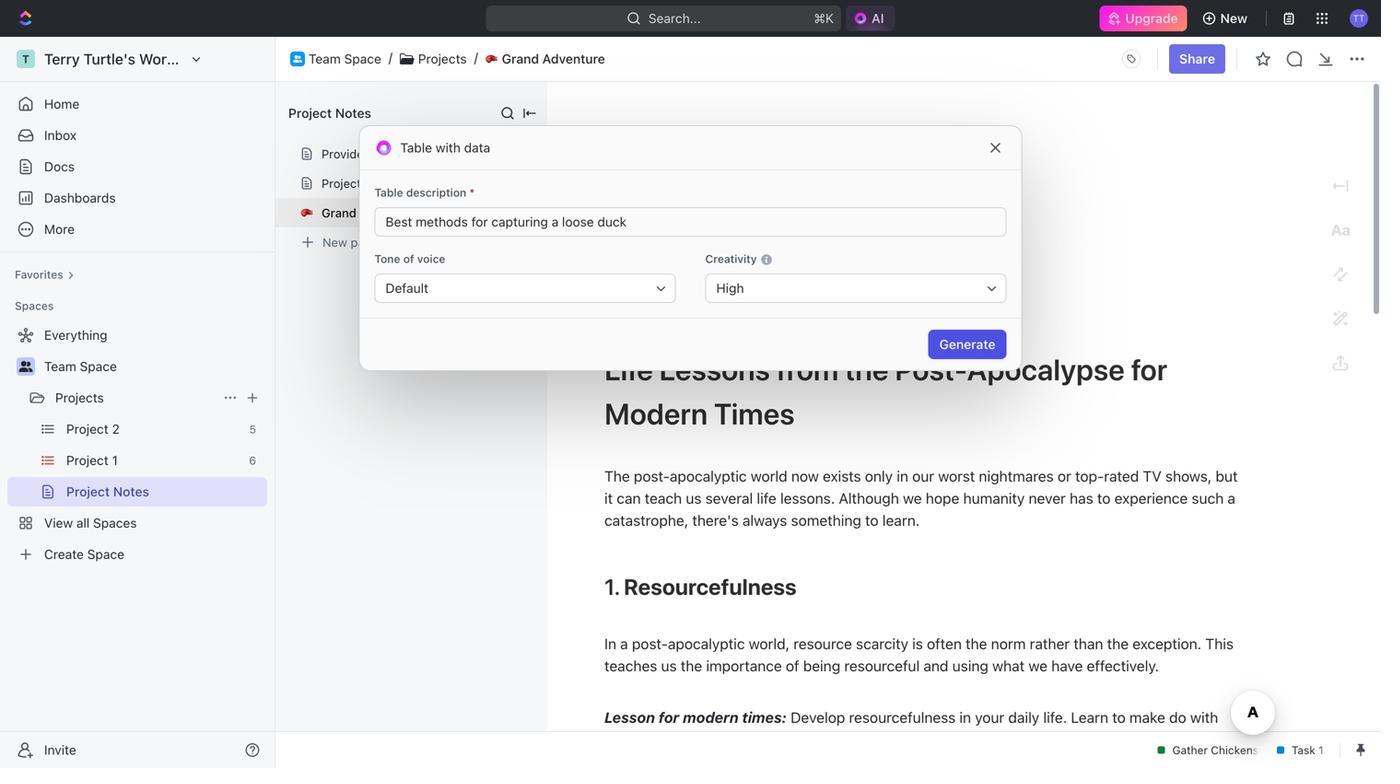 Task type: describe. For each thing, give the bounding box(es) containing it.
table for table description *
[[375, 186, 403, 199]]

notes
[[335, 106, 371, 121]]

high button
[[705, 274, 1007, 303]]

post- inside in a post-apocalyptic world, resource scarcity is often the norm rather than the exception. this teaches us the importance of being resourceful and using what we have effectively.
[[632, 635, 668, 653]]

post-
[[895, 352, 967, 387]]

importance
[[706, 657, 782, 675]]

experience
[[1115, 490, 1188, 507]]

but
[[1216, 468, 1238, 485]]

the inside life lessons from the post-apocalypse for modern times
[[845, 352, 889, 387]]

rather
[[1030, 635, 1070, 653]]

never
[[1029, 490, 1066, 507]]

5:28
[[809, 305, 838, 320]]

high
[[716, 281, 744, 296]]

often
[[927, 635, 962, 653]]

project 2
[[322, 176, 372, 190]]

a inside in a post-apocalyptic world, resource scarcity is often the norm rather than the exception. this teaches us the importance of being resourceful and using what we have effectively.
[[620, 635, 628, 653]]

space for user group image
[[80, 359, 117, 374]]

0 vertical spatial grand
[[502, 51, 539, 66]]

team space link for projects link for user group icon
[[309, 51, 381, 67]]

is
[[912, 635, 923, 653]]

post- inside the post-apocalyptic world now exists only in our worst nightmares or top-rated tv shows, but it can teach us several life lessons. although we hope humanity never has to experience such a catastrophe, there's always something to learn.
[[634, 468, 670, 485]]

user group image
[[293, 55, 302, 62]]

dashboards
[[44, 190, 116, 205]]

project notes
[[288, 106, 371, 121]]

user group image
[[19, 361, 33, 372]]

daily
[[1008, 709, 1040, 727]]

being
[[803, 657, 841, 675]]

the up effectively.
[[1107, 635, 1129, 653]]

resourceful
[[844, 657, 920, 675]]

scarcity
[[856, 635, 909, 653]]

projects for projects link for user group icon
[[418, 51, 467, 66]]

with inside develop resourcefulness in your daily life. learn to make do with less and recycle as much as possible.
[[1190, 709, 1218, 727]]

to inside develop resourcefulness in your daily life. learn to make do with less and recycle as much as possible.
[[1112, 709, 1126, 727]]

projects link for user group icon
[[418, 51, 467, 67]]

using
[[952, 657, 989, 675]]

provide
[[322, 147, 364, 161]]

default button
[[375, 274, 676, 303]]

pm
[[841, 305, 860, 320]]

top-
[[1075, 468, 1104, 485]]

table with data
[[400, 140, 490, 155]]

life lessons from the post-apocalypse for modern times
[[604, 352, 1174, 431]]

norm
[[991, 635, 1026, 653]]

0 horizontal spatial grand adventure
[[322, 206, 418, 220]]

life
[[604, 352, 653, 387]]

have
[[1052, 657, 1083, 675]]

worst
[[938, 468, 975, 485]]

in
[[604, 635, 616, 653]]

1 as from the left
[[715, 731, 731, 749]]

now
[[791, 468, 819, 485]]

the
[[604, 468, 630, 485]]

search...
[[649, 11, 701, 26]]

⌘k
[[814, 11, 834, 26]]

home
[[44, 96, 79, 111]]

develop resourcefulness in your daily life. learn to make do with less and recycle as much as possible.
[[604, 709, 1222, 749]]

2 vertical spatial grand
[[603, 239, 707, 282]]

and inside develop resourcefulness in your daily life. learn to make do with less and recycle as much as possible.
[[635, 731, 660, 749]]

tv
[[1143, 468, 1162, 485]]

new for new
[[1221, 11, 1248, 26]]

develop
[[791, 709, 845, 727]]

0 vertical spatial adventure
[[542, 51, 605, 66]]

2
[[364, 176, 372, 190]]

comment
[[650, 216, 706, 231]]

projects for projects link in tree
[[55, 390, 104, 405]]

resource
[[794, 635, 852, 653]]

what
[[992, 657, 1025, 675]]

0 horizontal spatial with
[[436, 140, 461, 155]]

modern
[[604, 396, 708, 431]]

teaches
[[604, 657, 657, 675]]

2 as from the left
[[776, 731, 791, 749]]

lesson for modern times:
[[604, 709, 787, 727]]

although
[[839, 490, 899, 507]]

rated
[[1104, 468, 1139, 485]]

inbox
[[44, 128, 77, 143]]

high button
[[705, 274, 1007, 303]]

humanity
[[963, 490, 1025, 507]]

catastrophe,
[[604, 512, 688, 529]]

🥊
[[486, 52, 498, 66]]

there's
[[692, 512, 739, 529]]

sidebar navigation
[[0, 37, 276, 768]]

data
[[464, 140, 490, 155]]

generate
[[940, 337, 996, 352]]

lessons
[[659, 352, 770, 387]]

learn
[[1071, 709, 1109, 727]]

lesson
[[604, 709, 655, 727]]

us inside in a post-apocalyptic world, resource scarcity is often the norm rather than the exception. this teaches us the importance of being resourceful and using what we have effectively.
[[661, 657, 677, 675]]

times:
[[742, 709, 787, 727]]

world
[[751, 468, 788, 485]]

and inside in a post-apocalyptic world, resource scarcity is often the norm rather than the exception. this teaches us the importance of being resourceful and using what we have effectively.
[[924, 657, 949, 675]]

we inside in a post-apocalyptic world, resource scarcity is often the norm rather than the exception. this teaches us the importance of being resourceful and using what we have effectively.
[[1029, 657, 1048, 675]]

less
[[604, 731, 631, 749]]

apocalyptic inside the post-apocalyptic world now exists only in our worst nightmares or top-rated tv shows, but it can teach us several life lessons. although we hope humanity never has to experience such a catastrophe, there's always something to learn.
[[670, 468, 747, 485]]

us inside the post-apocalyptic world now exists only in our worst nightmares or top-rated tv shows, but it can teach us several life lessons. although we hope humanity never has to experience such a catastrophe, there's always something to learn.
[[686, 490, 702, 507]]

world,
[[749, 635, 790, 653]]

the up using
[[966, 635, 987, 653]]

for inside life lessons from the post-apocalypse for modern times
[[1131, 352, 1168, 387]]



Task type: locate. For each thing, give the bounding box(es) containing it.
0 vertical spatial with
[[436, 140, 461, 155]]

shows,
[[1166, 468, 1212, 485]]

our
[[912, 468, 934, 485]]

0 vertical spatial of
[[403, 252, 414, 265]]

team space right user group icon
[[309, 51, 381, 66]]

1 horizontal spatial us
[[686, 490, 702, 507]]

adventure down 2
[[360, 206, 418, 220]]

with
[[436, 140, 461, 155], [1190, 709, 1218, 727]]

1 vertical spatial apocalyptic
[[668, 635, 745, 653]]

share
[[1179, 51, 1215, 66]]

creativity
[[705, 252, 760, 265]]

projects inside projects link
[[55, 390, 104, 405]]

0 horizontal spatial projects link
[[55, 383, 216, 413]]

1 horizontal spatial as
[[776, 731, 791, 749]]

0 vertical spatial in
[[897, 468, 908, 485]]

in inside develop resourcefulness in your daily life. learn to make do with less and recycle as much as possible.
[[960, 709, 971, 727]]

us
[[686, 490, 702, 507], [661, 657, 677, 675]]

0 vertical spatial team space link
[[309, 51, 381, 67]]

of right tone
[[403, 252, 414, 265]]

table up table description *
[[400, 140, 432, 155]]

0 horizontal spatial of
[[403, 252, 414, 265]]

1 horizontal spatial space
[[344, 51, 381, 66]]

1 vertical spatial projects
[[55, 390, 104, 405]]

adventure up at
[[715, 239, 893, 282]]

1 vertical spatial we
[[1029, 657, 1048, 675]]

space right user group image
[[80, 359, 117, 374]]

us right the teach
[[686, 490, 702, 507]]

team space for user group icon
[[309, 51, 381, 66]]

new for new page
[[323, 235, 347, 249]]

than
[[1074, 635, 1103, 653]]

projects link
[[418, 51, 467, 67], [55, 383, 216, 413]]

the right from
[[845, 352, 889, 387]]

inbox link
[[7, 121, 267, 150]]

1 vertical spatial team space
[[44, 359, 117, 374]]

do
[[1169, 709, 1187, 727]]

team inside tree
[[44, 359, 76, 374]]

1 vertical spatial a
[[620, 635, 628, 653]]

team space link inside tree
[[44, 352, 264, 381]]

1 horizontal spatial in
[[960, 709, 971, 727]]

project
[[288, 106, 332, 121], [322, 176, 361, 190]]

team for user group image
[[44, 359, 76, 374]]

0 vertical spatial projects
[[418, 51, 467, 66]]

apocalyptic
[[670, 468, 747, 485], [668, 635, 745, 653]]

us right teaches
[[661, 657, 677, 675]]

nightmares
[[979, 468, 1054, 485]]

teach
[[645, 490, 682, 507]]

1 vertical spatial team space link
[[44, 352, 264, 381]]

dashboards link
[[7, 183, 267, 213]]

0 vertical spatial apocalyptic
[[670, 468, 747, 485]]

1 horizontal spatial team
[[309, 51, 341, 66]]

1 horizontal spatial projects
[[418, 51, 467, 66]]

0 horizontal spatial new
[[323, 235, 347, 249]]

of left being at bottom
[[786, 657, 799, 675]]

🥊 grand adventure
[[486, 51, 605, 66]]

project left notes
[[288, 106, 332, 121]]

team space right user group image
[[44, 359, 117, 374]]

voice
[[417, 252, 445, 265]]

1 horizontal spatial and
[[924, 657, 949, 675]]

grand right 🥊
[[502, 51, 539, 66]]

last
[[666, 305, 691, 320]]

space up notes
[[344, 51, 381, 66]]

docs
[[44, 159, 75, 174]]

team right user group image
[[44, 359, 76, 374]]

the
[[845, 352, 889, 387], [966, 635, 987, 653], [1107, 635, 1129, 653], [681, 657, 702, 675]]

as
[[715, 731, 731, 749], [776, 731, 791, 749]]

we down our
[[903, 490, 922, 507]]

has
[[1070, 490, 1094, 507]]

life
[[757, 490, 777, 507]]

grand adventure down 2
[[322, 206, 418, 220]]

grand down add comment
[[603, 239, 707, 282]]

to left make
[[1112, 709, 1126, 727]]

1 vertical spatial grand adventure
[[603, 239, 893, 282]]

in left your
[[960, 709, 971, 727]]

and down the often
[[924, 657, 949, 675]]

new inside the new button
[[1221, 11, 1248, 26]]

apocalyptic up importance
[[668, 635, 745, 653]]

2 vertical spatial adventure
[[715, 239, 893, 282]]

add comment
[[623, 216, 706, 231]]

1 horizontal spatial team space link
[[309, 51, 381, 67]]

*
[[469, 186, 475, 199]]

0 horizontal spatial adventure
[[360, 206, 418, 220]]

apocalyptic up several on the right of the page
[[670, 468, 747, 485]]

0 vertical spatial new
[[1221, 11, 1248, 26]]

1 vertical spatial to
[[865, 512, 879, 529]]

new
[[1221, 11, 1248, 26], [323, 235, 347, 249]]

0 vertical spatial us
[[686, 490, 702, 507]]

upgrade
[[1125, 11, 1178, 26]]

team
[[309, 51, 341, 66], [44, 359, 76, 374]]

1 vertical spatial us
[[661, 657, 677, 675]]

grand down project 2
[[322, 206, 356, 220]]

1 vertical spatial project
[[322, 176, 361, 190]]

apocalypse
[[967, 352, 1125, 387]]

0 vertical spatial we
[[903, 490, 922, 507]]

grand adventure up last updated: today at 5:28 pm
[[603, 239, 893, 282]]

1 horizontal spatial a
[[1228, 490, 1236, 507]]

1 vertical spatial table
[[375, 186, 403, 199]]

a inside the post-apocalyptic world now exists only in our worst nightmares or top-rated tv shows, but it can teach us several life lessons. although we hope humanity never has to experience such a catastrophe, there's always something to learn.
[[1228, 490, 1236, 507]]

0 horizontal spatial for
[[659, 709, 679, 727]]

adventure
[[542, 51, 605, 66], [360, 206, 418, 220], [715, 239, 893, 282]]

projects link for user group image
[[55, 383, 216, 413]]

0 horizontal spatial us
[[661, 657, 677, 675]]

we down rather
[[1029, 657, 1048, 675]]

team space
[[309, 51, 381, 66], [44, 359, 117, 374]]

1 horizontal spatial team space
[[309, 51, 381, 66]]

new page
[[323, 235, 378, 249]]

0 vertical spatial to
[[1097, 490, 1111, 507]]

exists
[[823, 468, 861, 485]]

1 vertical spatial adventure
[[360, 206, 418, 220]]

we
[[903, 490, 922, 507], [1029, 657, 1048, 675]]

tree inside "sidebar" 'navigation'
[[7, 321, 267, 569]]

0 vertical spatial space
[[344, 51, 381, 66]]

lessons.
[[780, 490, 835, 507]]

e.g. Best restaurants in San Diego or feature prioritization text field
[[386, 208, 996, 236]]

space for user group icon
[[344, 51, 381, 66]]

add
[[623, 216, 647, 231]]

1 vertical spatial space
[[80, 359, 117, 374]]

default
[[386, 281, 428, 296]]

0 vertical spatial projects link
[[418, 51, 467, 67]]

1 vertical spatial post-
[[632, 635, 668, 653]]

0 horizontal spatial in
[[897, 468, 908, 485]]

0 vertical spatial team space
[[309, 51, 381, 66]]

0 vertical spatial table
[[400, 140, 432, 155]]

always
[[743, 512, 787, 529]]

modern
[[683, 709, 739, 727]]

1 vertical spatial with
[[1190, 709, 1218, 727]]

team right user group icon
[[309, 51, 341, 66]]

0 horizontal spatial as
[[715, 731, 731, 749]]

1 horizontal spatial grand
[[502, 51, 539, 66]]

exception.
[[1133, 635, 1202, 653]]

1 horizontal spatial new
[[1221, 11, 1248, 26]]

1 vertical spatial in
[[960, 709, 971, 727]]

0 vertical spatial grand adventure
[[322, 206, 418, 220]]

tree
[[7, 321, 267, 569]]

updated:
[[695, 305, 750, 320]]

0 horizontal spatial and
[[635, 731, 660, 749]]

project left 2
[[322, 176, 361, 190]]

0 vertical spatial post-
[[634, 468, 670, 485]]

space
[[344, 51, 381, 66], [80, 359, 117, 374]]

table for table with data
[[400, 140, 432, 155]]

something
[[791, 512, 861, 529]]

1 vertical spatial of
[[786, 657, 799, 675]]

and down lesson
[[635, 731, 660, 749]]

post- up the teach
[[634, 468, 670, 485]]

your
[[975, 709, 1005, 727]]

to right has
[[1097, 490, 1111, 507]]

projects
[[418, 51, 467, 66], [55, 390, 104, 405]]

tone
[[375, 252, 400, 265]]

team space link for projects link in tree
[[44, 352, 264, 381]]

learn.
[[883, 512, 920, 529]]

only
[[865, 468, 893, 485]]

a down but
[[1228, 490, 1236, 507]]

the post-apocalyptic world now exists only in our worst nightmares or top-rated tv shows, but it can teach us several life lessons. although we hope humanity never has to experience such a catastrophe, there's always something to learn.
[[604, 468, 1242, 529]]

0 vertical spatial and
[[924, 657, 949, 675]]

generate button
[[928, 330, 1007, 359]]

1 horizontal spatial adventure
[[542, 51, 605, 66]]

of inside in a post-apocalyptic world, resource scarcity is often the norm rather than the exception. this teaches us the importance of being resourceful and using what we have effectively.
[[786, 657, 799, 675]]

1 vertical spatial team
[[44, 359, 76, 374]]

hope
[[926, 490, 960, 507]]

resourcefulness
[[624, 574, 797, 600]]

project for project 2
[[322, 176, 361, 190]]

favorites button
[[7, 264, 82, 286]]

apocalyptic inside in a post-apocalyptic world, resource scarcity is often the norm rather than the exception. this teaches us the importance of being resourceful and using what we have effectively.
[[668, 635, 745, 653]]

1 horizontal spatial we
[[1029, 657, 1048, 675]]

1 vertical spatial and
[[635, 731, 660, 749]]

favorites
[[15, 268, 63, 281]]

tree containing team space
[[7, 321, 267, 569]]

0 horizontal spatial team space link
[[44, 352, 264, 381]]

0 horizontal spatial we
[[903, 490, 922, 507]]

2 horizontal spatial adventure
[[715, 239, 893, 282]]

post- up teaches
[[632, 635, 668, 653]]

0 vertical spatial a
[[1228, 490, 1236, 507]]

table right 2
[[375, 186, 403, 199]]

2 vertical spatial to
[[1112, 709, 1126, 727]]

with right do
[[1190, 709, 1218, 727]]

0 vertical spatial project
[[288, 106, 332, 121]]

0 vertical spatial for
[[1131, 352, 1168, 387]]

last updated: today at 5:28 pm
[[666, 305, 860, 320]]

new left page at the left top of the page
[[323, 235, 347, 249]]

1. resourcefulness
[[604, 574, 797, 600]]

1 vertical spatial projects link
[[55, 383, 216, 413]]

0 horizontal spatial projects
[[55, 390, 104, 405]]

adventure right 🥊
[[542, 51, 605, 66]]

1 horizontal spatial projects link
[[418, 51, 467, 67]]

in inside the post-apocalyptic world now exists only in our worst nightmares or top-rated tv shows, but it can teach us several life lessons. although we hope humanity never has to experience such a catastrophe, there's always something to learn.
[[897, 468, 908, 485]]

effectively.
[[1087, 657, 1159, 675]]

it
[[604, 490, 613, 507]]

to down "although"
[[865, 512, 879, 529]]

we inside the post-apocalyptic world now exists only in our worst nightmares or top-rated tv shows, but it can teach us several life lessons. although we hope humanity never has to experience such a catastrophe, there's always something to learn.
[[903, 490, 922, 507]]

0 horizontal spatial space
[[80, 359, 117, 374]]

in a post-apocalyptic world, resource scarcity is often the norm rather than the exception. this teaches us the importance of being resourceful and using what we have effectively.
[[604, 635, 1238, 675]]

today
[[754, 305, 791, 320]]

such
[[1192, 490, 1224, 507]]

0 horizontal spatial grand
[[322, 206, 356, 220]]

with left data on the top left of page
[[436, 140, 461, 155]]

2 horizontal spatial grand
[[603, 239, 707, 282]]

a
[[1228, 490, 1236, 507], [620, 635, 628, 653]]

as down modern
[[715, 731, 731, 749]]

projects link inside tree
[[55, 383, 216, 413]]

at
[[794, 305, 806, 320]]

team for user group icon
[[309, 51, 341, 66]]

1 horizontal spatial for
[[1131, 352, 1168, 387]]

1 horizontal spatial with
[[1190, 709, 1218, 727]]

as down times:
[[776, 731, 791, 749]]

space inside tree
[[80, 359, 117, 374]]

0 horizontal spatial a
[[620, 635, 628, 653]]

1 horizontal spatial grand adventure
[[603, 239, 893, 282]]

team space inside "sidebar" 'navigation'
[[44, 359, 117, 374]]

1 vertical spatial for
[[659, 709, 679, 727]]

docs link
[[7, 152, 267, 182]]

grand
[[502, 51, 539, 66], [322, 206, 356, 220], [603, 239, 707, 282]]

possible.
[[795, 731, 854, 749]]

table description *
[[375, 186, 475, 199]]

team space link
[[309, 51, 381, 67], [44, 352, 264, 381]]

project for project notes
[[288, 106, 332, 121]]

1 vertical spatial grand
[[322, 206, 356, 220]]

0 horizontal spatial team space
[[44, 359, 117, 374]]

0 horizontal spatial team
[[44, 359, 76, 374]]

a right in
[[620, 635, 628, 653]]

1.
[[604, 574, 619, 600]]

life.
[[1043, 709, 1067, 727]]

can
[[617, 490, 641, 507]]

0 horizontal spatial to
[[865, 512, 879, 529]]

new right upgrade
[[1221, 11, 1248, 26]]

0 vertical spatial team
[[309, 51, 341, 66]]

1 vertical spatial new
[[323, 235, 347, 249]]

the up lesson for modern times:
[[681, 657, 702, 675]]

team space for user group image
[[44, 359, 117, 374]]

in left our
[[897, 468, 908, 485]]

2 horizontal spatial to
[[1112, 709, 1126, 727]]

times
[[714, 396, 795, 431]]

description
[[406, 186, 466, 199]]

1 horizontal spatial of
[[786, 657, 799, 675]]

1 horizontal spatial to
[[1097, 490, 1111, 507]]

tone of voice
[[375, 252, 445, 265]]

from
[[777, 352, 839, 387]]



Task type: vqa. For each thing, say whether or not it's contained in the screenshot.
‎Task 2's project 1
no



